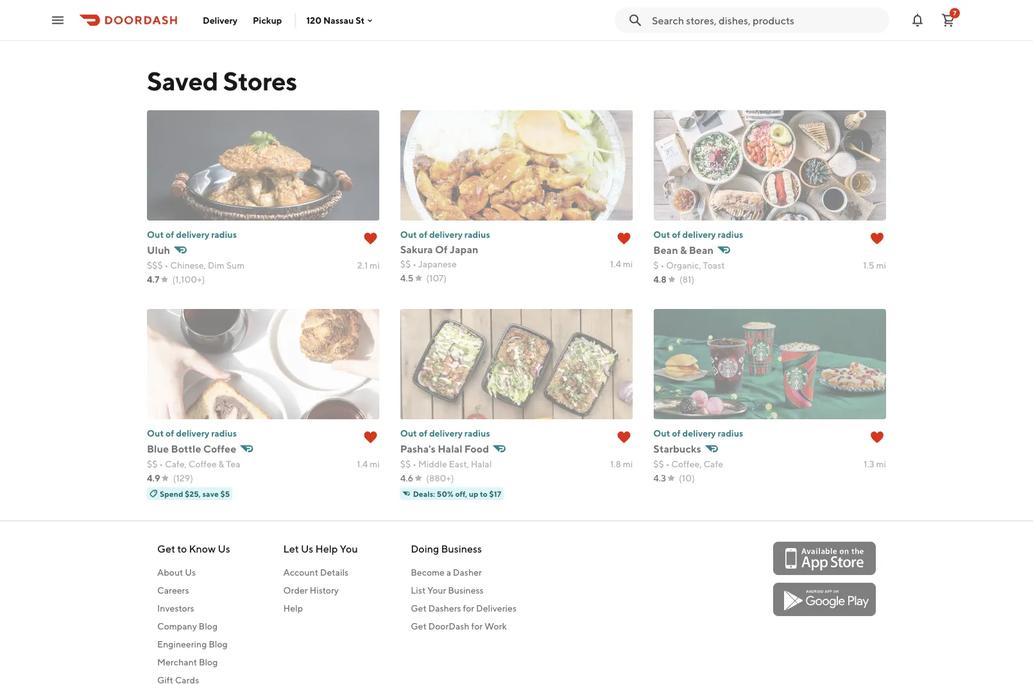 Task type: locate. For each thing, give the bounding box(es) containing it.
help
[[315, 543, 338, 555], [283, 604, 303, 614]]

0 horizontal spatial help
[[283, 604, 303, 614]]

coffee
[[203, 443, 236, 455], [189, 459, 217, 470]]

blog
[[199, 622, 218, 632], [209, 640, 228, 650], [199, 657, 218, 668]]

1 vertical spatial 1.4
[[357, 459, 368, 470]]

bean up $ • organic, toast
[[689, 244, 714, 256]]

pasha's halal food
[[400, 443, 489, 455]]

$$ up 4.5
[[400, 259, 411, 270]]

radius inside out of delivery radius sakura of japan
[[465, 229, 490, 240]]

0 vertical spatial &
[[680, 244, 687, 256]]

radius for pasha's halal food
[[465, 428, 490, 439]]

middle
[[418, 459, 447, 470]]

1.5 mi
[[863, 260, 886, 271]]

0 horizontal spatial 1.4 mi
[[357, 459, 380, 470]]

click to remove this store from your saved list image up 1.5 mi
[[870, 231, 885, 246]]

of up blue
[[166, 428, 174, 439]]

$$ • japanese
[[400, 259, 457, 270]]

• up 4.3
[[666, 459, 670, 470]]

nassau
[[323, 15, 354, 26]]

mi right the 1.5
[[876, 260, 886, 271]]

$$$
[[147, 260, 163, 271]]

of for bean & bean
[[672, 229, 681, 240]]

4.7
[[147, 274, 159, 285]]

for for dashers
[[463, 604, 474, 614]]

out of delivery radius up bean & bean
[[654, 229, 743, 240]]

halal up $$ • middle east, halal
[[438, 443, 462, 455]]

delivery up of
[[429, 229, 463, 240]]

get for get to know us
[[157, 543, 175, 555]]

saved stores
[[147, 65, 297, 96]]

out of delivery radius up pasha's halal food
[[400, 428, 490, 439]]

us
[[218, 543, 230, 555], [301, 543, 313, 555], [185, 568, 196, 578]]

us up the careers link
[[185, 568, 196, 578]]

1 vertical spatial 1.4 mi
[[357, 459, 380, 470]]

click to remove this store from your saved list image for coffee
[[363, 430, 378, 445]]

a
[[446, 568, 451, 578]]

0 vertical spatial halal
[[438, 443, 462, 455]]

mi right 1.3
[[876, 459, 886, 470]]

1.4
[[610, 259, 621, 270], [357, 459, 368, 470]]

coffee,
[[671, 459, 702, 470]]

1 vertical spatial business
[[448, 586, 484, 596]]

for left the work
[[471, 622, 483, 632]]

$$ for starbucks
[[654, 459, 664, 470]]

delivery
[[176, 229, 209, 240], [429, 229, 463, 240], [683, 229, 716, 240], [176, 428, 209, 439], [429, 428, 463, 439], [683, 428, 716, 439]]

2 horizontal spatial us
[[301, 543, 313, 555]]

radius up dim
[[211, 229, 237, 240]]

0 vertical spatial blog
[[199, 622, 218, 632]]

bean
[[654, 244, 678, 256], [689, 244, 714, 256]]

out
[[147, 229, 164, 240], [400, 229, 417, 240], [654, 229, 670, 240], [147, 428, 164, 439], [400, 428, 417, 439], [654, 428, 670, 439]]

$5
[[220, 490, 230, 499]]

1.4 mi
[[610, 259, 633, 270], [357, 459, 380, 470]]

to
[[480, 490, 488, 499], [177, 543, 187, 555]]

1 horizontal spatial bean
[[689, 244, 714, 256]]

help left you
[[315, 543, 338, 555]]

out of delivery radius for blue bottle coffee
[[147, 428, 237, 439]]

1 horizontal spatial to
[[480, 490, 488, 499]]

deals:
[[413, 490, 435, 499]]

delivery up pasha's halal food
[[429, 428, 463, 439]]

coffee down the blue bottle coffee
[[189, 459, 217, 470]]

out of delivery radius for starbucks
[[654, 428, 743, 439]]

click to remove this store from your saved list image
[[363, 231, 378, 246], [363, 430, 378, 445], [616, 430, 632, 445]]

us right know
[[218, 543, 230, 555]]

coffee up tea at the left bottom of page
[[203, 443, 236, 455]]

0 vertical spatial 1.4 mi
[[610, 259, 633, 270]]

doing
[[411, 543, 439, 555]]

delivery up bean & bean
[[683, 229, 716, 240]]

for down list your business link
[[463, 604, 474, 614]]

120 nassau st button
[[306, 15, 375, 26]]

east,
[[449, 459, 469, 470]]

0 vertical spatial get
[[157, 543, 175, 555]]

business down become a dasher link
[[448, 586, 484, 596]]

0 horizontal spatial 1.4
[[357, 459, 368, 470]]

mi left "middle"
[[370, 459, 380, 470]]

delivery for blue bottle coffee
[[176, 428, 209, 439]]

$$ up 4.6
[[400, 459, 411, 470]]

get dashers for deliveries link
[[411, 603, 517, 615]]

company blog
[[157, 622, 218, 632]]

order history link
[[283, 585, 358, 597]]

get left the doordash
[[411, 622, 427, 632]]

get for get dashers for deliveries
[[411, 604, 427, 614]]

radius up japan
[[465, 229, 490, 240]]

radius for blue bottle coffee
[[211, 428, 237, 439]]

get to know us
[[157, 543, 230, 555]]

1 horizontal spatial 1.4 mi
[[610, 259, 633, 270]]

get down list on the left of page
[[411, 604, 427, 614]]

sakura
[[400, 244, 433, 256]]

sum
[[226, 260, 245, 271]]

0 horizontal spatial to
[[177, 543, 187, 555]]

radius up tea at the left bottom of page
[[211, 428, 237, 439]]

of up sakura
[[419, 229, 427, 240]]

0 vertical spatial help
[[315, 543, 338, 555]]

list your business
[[411, 586, 484, 596]]

blog down company blog link
[[209, 640, 228, 650]]

1 horizontal spatial halal
[[471, 459, 492, 470]]

out up bean & bean
[[654, 229, 670, 240]]

pickup button
[[245, 10, 290, 30]]

careers
[[157, 586, 189, 596]]

mi for blue bottle coffee
[[370, 459, 380, 470]]

& up organic,
[[680, 244, 687, 256]]

of up starbucks at the bottom
[[672, 428, 681, 439]]

1 vertical spatial halal
[[471, 459, 492, 470]]

2 vertical spatial get
[[411, 622, 427, 632]]

of
[[435, 244, 448, 256]]

work
[[485, 622, 507, 632]]

click to remove this store from your saved list image for starbucks
[[870, 430, 885, 445]]

cafe
[[704, 459, 723, 470]]

2 vertical spatial blog
[[199, 657, 218, 668]]

blog down 'investors' link
[[199, 622, 218, 632]]

dashers
[[428, 604, 461, 614]]

for for doordash
[[471, 622, 483, 632]]

mi for uluh
[[370, 260, 380, 271]]

us right 'let'
[[301, 543, 313, 555]]

0 vertical spatial 1.4
[[610, 259, 621, 270]]

of up bean & bean
[[672, 229, 681, 240]]

out of delivery radius for uluh
[[147, 229, 237, 240]]

get doordash for work
[[411, 622, 507, 632]]

to right "up"
[[480, 490, 488, 499]]

off,
[[455, 490, 467, 499]]

1 vertical spatial help
[[283, 604, 303, 614]]

become a dasher link
[[411, 567, 517, 580]]

of up pasha's
[[419, 428, 427, 439]]

japanese
[[418, 259, 457, 270]]

bean up $
[[654, 244, 678, 256]]

out of delivery radius
[[147, 229, 237, 240], [654, 229, 743, 240], [147, 428, 237, 439], [400, 428, 490, 439], [654, 428, 743, 439]]

out up sakura
[[400, 229, 417, 240]]

out of delivery radius up the blue bottle coffee
[[147, 428, 237, 439]]

of for starbucks
[[672, 428, 681, 439]]

click to remove this store from your saved list image
[[616, 231, 632, 246], [870, 231, 885, 246], [870, 430, 885, 445]]

click to remove this store from your saved list image up 1.8 mi
[[616, 430, 632, 445]]

of for pasha's halal food
[[419, 428, 427, 439]]

doordash
[[428, 622, 470, 632]]

halal down food at bottom
[[471, 459, 492, 470]]

help down order
[[283, 604, 303, 614]]

halal
[[438, 443, 462, 455], [471, 459, 492, 470]]

spend
[[160, 490, 183, 499]]

of for blue bottle coffee
[[166, 428, 174, 439]]

out up blue
[[147, 428, 164, 439]]

to left know
[[177, 543, 187, 555]]

st
[[356, 15, 365, 26]]

blue
[[147, 443, 169, 455]]

0 horizontal spatial halal
[[438, 443, 462, 455]]

merchant blog link
[[157, 657, 230, 669]]

mi right 1.8
[[623, 459, 633, 470]]

engineering blog link
[[157, 639, 230, 651]]

order history
[[283, 586, 339, 596]]

4.9
[[147, 473, 160, 484]]

• for pasha's halal food
[[413, 459, 416, 470]]

• right $$$
[[165, 260, 168, 271]]

mi
[[623, 259, 633, 270], [370, 260, 380, 271], [876, 260, 886, 271], [370, 459, 380, 470], [623, 459, 633, 470], [876, 459, 886, 470]]

• down pasha's
[[413, 459, 416, 470]]

(107)
[[426, 273, 447, 284]]

1 vertical spatial for
[[471, 622, 483, 632]]

out of delivery radius up chinese,
[[147, 229, 237, 240]]

4.3
[[654, 473, 666, 484]]

click to remove this store from your saved list image left pasha's
[[363, 430, 378, 445]]

your
[[427, 586, 446, 596]]

radius up food at bottom
[[465, 428, 490, 439]]

business
[[441, 543, 482, 555], [448, 586, 484, 596]]

0 horizontal spatial bean
[[654, 244, 678, 256]]

$$ up 4.3
[[654, 459, 664, 470]]

1 vertical spatial get
[[411, 604, 427, 614]]

of inside out of delivery radius sakura of japan
[[419, 229, 427, 240]]

• left cafe,
[[159, 459, 163, 470]]

save
[[203, 490, 219, 499]]

out for pasha's halal food
[[400, 428, 417, 439]]

engineering
[[157, 640, 207, 650]]

• right $
[[661, 260, 664, 271]]

• for blue bottle coffee
[[159, 459, 163, 470]]

delivery up the blue bottle coffee
[[176, 428, 209, 439]]

out up uluh
[[147, 229, 164, 240]]

pasha's
[[400, 443, 436, 455]]

click to remove this store from your saved list image up 1.3 mi at the right of page
[[870, 430, 885, 445]]

japan
[[450, 244, 478, 256]]

business up become a dasher link
[[441, 543, 482, 555]]

out up starbucks at the bottom
[[654, 428, 670, 439]]

0 horizontal spatial us
[[185, 568, 196, 578]]

0 vertical spatial coffee
[[203, 443, 236, 455]]

$$ up 4.9
[[147, 459, 158, 470]]

account
[[283, 568, 318, 578]]

delivery up starbucks at the bottom
[[683, 428, 716, 439]]

1.3
[[864, 459, 874, 470]]

delivery for pasha's halal food
[[429, 428, 463, 439]]

of up uluh
[[166, 229, 174, 240]]

radius up toast at the right top of page
[[718, 229, 743, 240]]

click to remove this store from your saved list image for food
[[616, 430, 632, 445]]

delivery up $$$ • chinese, dim sum
[[176, 229, 209, 240]]

help inside help link
[[283, 604, 303, 614]]

account details link
[[283, 567, 358, 580]]

0 vertical spatial for
[[463, 604, 474, 614]]

& left tea at the left bottom of page
[[219, 459, 224, 470]]

0 horizontal spatial &
[[219, 459, 224, 470]]

dasher
[[453, 568, 482, 578]]

uluh
[[147, 244, 170, 256]]

open menu image
[[50, 13, 65, 28]]

know
[[189, 543, 216, 555]]

1 horizontal spatial 1.4
[[610, 259, 621, 270]]

(1,100+)
[[172, 274, 205, 285]]

mi right 2.1
[[370, 260, 380, 271]]

0 vertical spatial business
[[441, 543, 482, 555]]

out up pasha's
[[400, 428, 417, 439]]

out of delivery radius up starbucks at the bottom
[[654, 428, 743, 439]]

4.8
[[654, 274, 667, 285]]

account details
[[283, 568, 349, 578]]

blog down engineering blog link
[[199, 657, 218, 668]]

1 horizontal spatial &
[[680, 244, 687, 256]]

radius up cafe
[[718, 428, 743, 439]]

click to remove this store from your saved list image for bean & bean
[[870, 231, 885, 246]]

get up about
[[157, 543, 175, 555]]

1.4 for $$ • japanese
[[610, 259, 621, 270]]

out for uluh
[[147, 229, 164, 240]]

1 vertical spatial blog
[[209, 640, 228, 650]]

$25,
[[185, 490, 201, 499]]

&
[[680, 244, 687, 256], [219, 459, 224, 470]]



Task type: vqa. For each thing, say whether or not it's contained in the screenshot.
Grilled
no



Task type: describe. For each thing, give the bounding box(es) containing it.
out of delivery radius for bean & bean
[[654, 229, 743, 240]]

delivery for starbucks
[[683, 428, 716, 439]]

radius for uluh
[[211, 229, 237, 240]]

$$ for blue bottle coffee
[[147, 459, 158, 470]]

2.1
[[357, 260, 368, 271]]

mi for bean & bean
[[876, 260, 886, 271]]

food
[[465, 443, 489, 455]]

become
[[411, 568, 445, 578]]

us for about us
[[185, 568, 196, 578]]

1.8
[[610, 459, 621, 470]]

1.5
[[863, 260, 874, 271]]

• for bean & bean
[[661, 260, 664, 271]]

• for uluh
[[165, 260, 168, 271]]

let
[[283, 543, 299, 555]]

stores
[[223, 65, 297, 96]]

1.4 mi for $$ • cafe, coffee & tea
[[357, 459, 380, 470]]

business inside list your business link
[[448, 586, 484, 596]]

doing business
[[411, 543, 482, 555]]

starbucks
[[654, 443, 701, 455]]

50%
[[437, 490, 454, 499]]

out for starbucks
[[654, 428, 670, 439]]

delivery inside out of delivery radius sakura of japan
[[429, 229, 463, 240]]

delivery for bean & bean
[[683, 229, 716, 240]]

blog for company blog
[[199, 622, 218, 632]]

pickup
[[253, 15, 282, 25]]

2 bean from the left
[[689, 244, 714, 256]]

$17
[[489, 490, 501, 499]]

(10)
[[679, 473, 695, 484]]

1 vertical spatial coffee
[[189, 459, 217, 470]]

become a dasher
[[411, 568, 482, 578]]

spend $25, save $5
[[160, 490, 230, 499]]

$$$ • chinese, dim sum
[[147, 260, 245, 271]]

company blog link
[[157, 621, 230, 633]]

let us help you
[[283, 543, 358, 555]]

mi for starbucks
[[876, 459, 886, 470]]

out for blue bottle coffee
[[147, 428, 164, 439]]

list your business link
[[411, 585, 517, 597]]

up
[[469, 490, 478, 499]]

history
[[310, 586, 339, 596]]

investors
[[157, 604, 194, 614]]

bottle
[[171, 443, 201, 455]]

120 nassau st
[[306, 15, 365, 26]]

blog for merchant blog
[[199, 657, 218, 668]]

1 horizontal spatial us
[[218, 543, 230, 555]]

$$ • middle east, halal
[[400, 459, 492, 470]]

1.4 for $$ • cafe, coffee & tea
[[357, 459, 368, 470]]

$
[[654, 260, 659, 271]]

dim
[[208, 260, 225, 271]]

mi left $
[[623, 259, 633, 270]]

1.4 mi for $$ • japanese
[[610, 259, 633, 270]]

$$ • coffee, cafe
[[654, 459, 723, 470]]

4.5
[[400, 273, 413, 284]]

blog for engineering blog
[[209, 640, 228, 650]]

company
[[157, 622, 197, 632]]

Store search: begin typing to search for stores available on DoorDash text field
[[652, 13, 882, 27]]

1 vertical spatial to
[[177, 543, 187, 555]]

about
[[157, 568, 183, 578]]

$$ • cafe, coffee & tea
[[147, 459, 240, 470]]

click to remove this store from your saved list image up '2.1 mi'
[[363, 231, 378, 246]]

out for bean & bean
[[654, 229, 670, 240]]

mi for pasha's halal food
[[623, 459, 633, 470]]

bean & bean
[[654, 244, 714, 256]]

cafe,
[[165, 459, 187, 470]]

(880+)
[[426, 473, 454, 484]]

$ • organic, toast
[[654, 260, 725, 271]]

0 vertical spatial to
[[480, 490, 488, 499]]

blue bottle coffee
[[147, 443, 236, 455]]

4 items, open order cart image
[[941, 13, 956, 28]]

2.1 mi
[[357, 260, 380, 271]]

radius for bean & bean
[[718, 229, 743, 240]]

click to remove this store from your saved list image left bean & bean
[[616, 231, 632, 246]]

(81)
[[680, 274, 695, 285]]

delivery for uluh
[[176, 229, 209, 240]]

of for uluh
[[166, 229, 174, 240]]

4.6
[[400, 473, 413, 484]]

you
[[340, 543, 358, 555]]

radius for starbucks
[[718, 428, 743, 439]]

(129)
[[173, 473, 193, 484]]

notification bell image
[[910, 13, 925, 28]]

1.8 mi
[[610, 459, 633, 470]]

1 horizontal spatial help
[[315, 543, 338, 555]]

get doordash for work link
[[411, 621, 517, 633]]

• for starbucks
[[666, 459, 670, 470]]

saved
[[147, 65, 218, 96]]

out of delivery radius for pasha's halal food
[[400, 428, 490, 439]]

about us
[[157, 568, 196, 578]]

help link
[[283, 603, 358, 615]]

deliveries
[[476, 604, 517, 614]]

chinese,
[[170, 260, 206, 271]]

• down sakura
[[413, 259, 416, 270]]

merchant blog
[[157, 657, 218, 668]]

engineering blog
[[157, 640, 228, 650]]

delivery button
[[195, 10, 245, 30]]

delivery
[[203, 15, 237, 25]]

120
[[306, 15, 322, 26]]

organic,
[[666, 260, 701, 271]]

us for let us help you
[[301, 543, 313, 555]]

order
[[283, 586, 308, 596]]

list
[[411, 586, 426, 596]]

out inside out of delivery radius sakura of japan
[[400, 229, 417, 240]]

deals: 50% off, up to $17
[[413, 490, 501, 499]]

$$ for pasha's halal food
[[400, 459, 411, 470]]

details
[[320, 568, 349, 578]]

out of delivery radius sakura of japan
[[400, 229, 490, 256]]

get for get doordash for work
[[411, 622, 427, 632]]

investors link
[[157, 603, 230, 615]]

1 vertical spatial &
[[219, 459, 224, 470]]

1 bean from the left
[[654, 244, 678, 256]]



